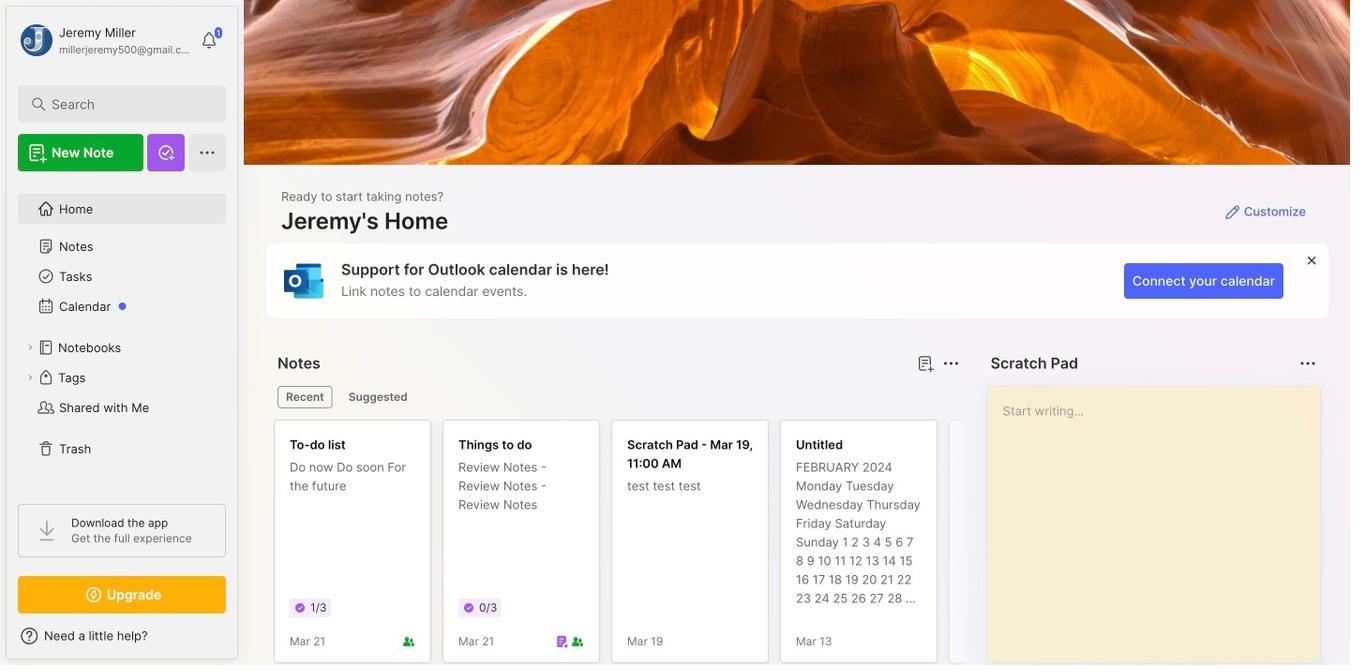 Task type: locate. For each thing, give the bounding box(es) containing it.
1 tab from the left
[[278, 386, 333, 409]]

Start writing… text field
[[1003, 387, 1319, 648]]

tab list
[[278, 386, 957, 409]]

row group
[[274, 420, 1350, 666]]

tree inside main element
[[7, 183, 237, 488]]

tab
[[278, 386, 333, 409], [340, 386, 416, 409]]

tree
[[7, 183, 237, 488]]

click to collapse image
[[237, 631, 251, 654]]

0 horizontal spatial tab
[[278, 386, 333, 409]]

expand notebooks image
[[24, 342, 36, 354]]

main element
[[0, 0, 244, 666]]

None search field
[[52, 93, 201, 115]]

1 horizontal spatial tab
[[340, 386, 416, 409]]



Task type: describe. For each thing, give the bounding box(es) containing it.
none search field inside main element
[[52, 93, 201, 115]]

WHAT'S NEW field
[[7, 622, 237, 652]]

Account field
[[18, 22, 191, 59]]

expand tags image
[[24, 372, 36, 384]]

2 tab from the left
[[340, 386, 416, 409]]

Search text field
[[52, 96, 201, 113]]



Task type: vqa. For each thing, say whether or not it's contained in the screenshot.
first tab from the right
yes



